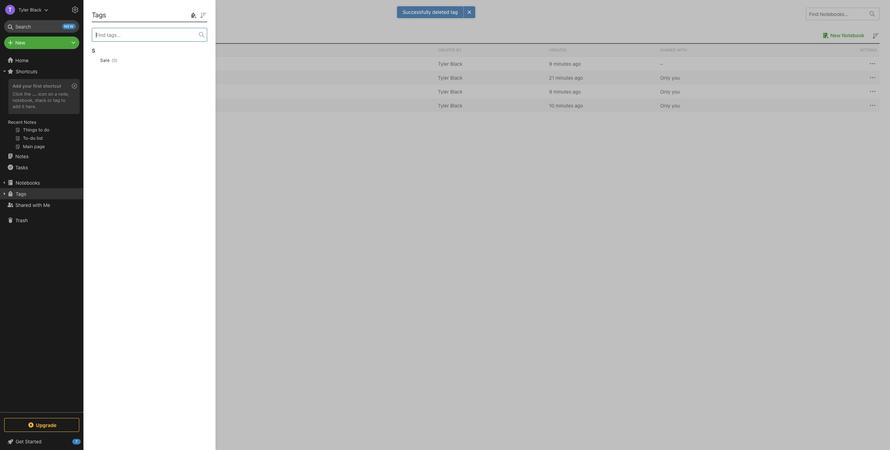 Task type: vqa. For each thing, say whether or not it's contained in the screenshot.
10 minutes ago on the top of the page
yes



Task type: locate. For each thing, give the bounding box(es) containing it.
2 vertical spatial only you
[[661, 102, 680, 108]]

click
[[13, 91, 23, 97]]

ago right 21
[[575, 75, 583, 81]]

black inside main page row
[[451, 75, 463, 81]]

9 minutes ago up 21 minutes ago on the top right of page
[[550, 61, 581, 67]]

1 vertical spatial only
[[661, 89, 671, 94]]

1 you from the top
[[672, 75, 680, 81]]

create new tag image
[[189, 11, 198, 19]]

only for 10 minutes ago
[[661, 102, 671, 108]]

started
[[25, 439, 42, 445]]

shared with
[[661, 48, 688, 52]]

9 down 21
[[550, 89, 553, 94]]

3 you from the top
[[672, 102, 680, 108]]

shared
[[15, 202, 31, 208]]

1
[[94, 32, 96, 38]]

2 you from the top
[[672, 89, 680, 94]]

by
[[457, 48, 462, 52]]

note,
[[58, 91, 69, 97]]

0 vertical spatial notes
[[24, 119, 36, 125]]

minutes inside first notebook row
[[554, 61, 572, 67]]

minutes inside things to do row
[[554, 89, 572, 94]]

expand notebooks image
[[2, 180, 7, 185]]

9 inside things to do row
[[550, 89, 553, 94]]

ago for things to do row
[[573, 89, 581, 94]]

here.
[[26, 104, 36, 109]]

tyler for first notebook row
[[438, 61, 449, 67]]

group
[[0, 77, 83, 153]]

new up 'actions' button
[[831, 32, 841, 38]]

9 minutes ago
[[550, 61, 581, 67], [550, 89, 581, 94]]

you
[[672, 75, 680, 81], [672, 89, 680, 94], [672, 102, 680, 108]]

0 horizontal spatial tag
[[53, 97, 60, 103]]

1 horizontal spatial notebook
[[843, 32, 865, 38]]

only
[[661, 75, 671, 81], [661, 89, 671, 94], [661, 102, 671, 108]]

new inside new notebook button
[[831, 32, 841, 38]]

get
[[16, 439, 24, 445]]

notebook for first notebook
[[126, 61, 148, 67]]

click to collapse image
[[81, 437, 86, 446]]

ago up 10 minutes ago
[[573, 89, 581, 94]]

you for 10 minutes ago
[[672, 102, 680, 108]]

tyler inside 'to-do list' row
[[438, 102, 449, 108]]

tag down a
[[53, 97, 60, 103]]

row group
[[94, 57, 880, 112]]

updated
[[550, 48, 567, 52]]

shared with button
[[658, 44, 769, 56]]

with
[[677, 48, 688, 52]]

tag
[[451, 9, 458, 15], [53, 97, 60, 103]]

21 minutes ago
[[550, 75, 583, 81]]

tree containing home
[[0, 55, 84, 412]]

1 horizontal spatial new
[[831, 32, 841, 38]]

tyler inside account field
[[18, 7, 29, 12]]

black inside first notebook row
[[451, 61, 463, 67]]

tyler black inside main page row
[[438, 75, 463, 81]]

tags
[[92, 11, 106, 19], [16, 191, 26, 197]]

new
[[64, 24, 74, 29]]

tyler black for first notebook row
[[438, 61, 463, 67]]

1 vertical spatial notebook
[[126, 61, 148, 67]]

tyler black
[[18, 7, 42, 12], [438, 61, 463, 67], [438, 75, 463, 81], [438, 89, 463, 94], [438, 102, 463, 108]]

3 only you from the top
[[661, 102, 680, 108]]

tyler inside things to do row
[[438, 89, 449, 94]]

9 up 21
[[550, 61, 553, 67]]

home link
[[0, 55, 84, 66]]

0 vertical spatial only you
[[661, 75, 680, 81]]

you inside main page row
[[672, 75, 680, 81]]

9 minutes ago down 21 minutes ago on the top right of page
[[550, 89, 581, 94]]

tyler black inside 'to-do list' row
[[438, 102, 463, 108]]

)
[[116, 58, 118, 63]]

black for first notebook row
[[451, 61, 463, 67]]

you for 9 minutes ago
[[672, 89, 680, 94]]

notes up tasks
[[15, 153, 29, 159]]

only you inside 'to-do list' row
[[661, 102, 680, 108]]

black inside things to do row
[[451, 89, 463, 94]]

tyler black inside account field
[[18, 7, 42, 12]]

only inside 'to-do list' row
[[661, 102, 671, 108]]

1 vertical spatial notebooks
[[16, 180, 40, 186]]

black
[[30, 7, 42, 12], [451, 61, 463, 67], [451, 75, 463, 81], [451, 89, 463, 94], [451, 102, 463, 108]]

new inside new popup button
[[15, 40, 25, 46]]

row group containing first notebook
[[94, 57, 880, 112]]

9
[[550, 61, 553, 67], [550, 89, 553, 94]]

trash link
[[0, 215, 83, 226]]

tags inside button
[[16, 191, 26, 197]]

shortcuts
[[16, 68, 38, 74]]

–
[[661, 61, 664, 67]]

a
[[55, 91, 57, 97]]

2 vertical spatial only
[[661, 102, 671, 108]]

2 9 minutes ago from the top
[[550, 89, 581, 94]]

0 horizontal spatial new
[[15, 40, 25, 46]]

black for 'to-do list' row on the top
[[451, 102, 463, 108]]

2 9 from the top
[[550, 89, 553, 94]]

notebooks link
[[0, 177, 83, 188]]

0 vertical spatial only
[[661, 75, 671, 81]]

minutes inside 'to-do list' row
[[556, 102, 574, 108]]

things to do row
[[94, 85, 880, 98]]

minutes right 10
[[556, 102, 574, 108]]

tags up 1
[[92, 11, 106, 19]]

notebooks down tasks
[[16, 180, 40, 186]]

tyler inside main page row
[[438, 75, 449, 81]]

tyler black inside things to do row
[[438, 89, 463, 94]]

1 9 from the top
[[550, 61, 553, 67]]

1 vertical spatial only you
[[661, 89, 680, 94]]

minutes right 21
[[556, 75, 574, 81]]

ago inside 'to-do list' row
[[575, 102, 584, 108]]

tyler black inside first notebook row
[[438, 61, 463, 67]]

only you
[[661, 75, 680, 81], [661, 89, 680, 94], [661, 102, 680, 108]]

you inside 'to-do list' row
[[672, 102, 680, 108]]

new
[[831, 32, 841, 38], [15, 40, 25, 46]]

0 vertical spatial 9
[[550, 61, 553, 67]]

2 only you from the top
[[661, 89, 680, 94]]

notebooks inside tree
[[16, 180, 40, 186]]

only inside things to do row
[[661, 89, 671, 94]]

tyler inside first notebook row
[[438, 61, 449, 67]]

deleted
[[433, 9, 450, 15]]

9 minutes ago inside things to do row
[[550, 89, 581, 94]]

black for main page row
[[451, 75, 463, 81]]

2 only from the top
[[661, 89, 671, 94]]

created by button
[[436, 44, 547, 56]]

notes right 'recent'
[[24, 119, 36, 125]]

only inside main page row
[[661, 75, 671, 81]]

tyler
[[18, 7, 29, 12], [438, 61, 449, 67], [438, 75, 449, 81], [438, 89, 449, 94], [438, 102, 449, 108]]

0 vertical spatial tags
[[92, 11, 106, 19]]

1 vertical spatial tags
[[16, 191, 26, 197]]

black inside account field
[[30, 7, 42, 12]]

ago up 21 minutes ago on the top right of page
[[573, 61, 581, 67]]

tree
[[0, 55, 84, 412]]

ago for 'to-do list' row on the top
[[575, 102, 584, 108]]

9 minutes ago inside first notebook row
[[550, 61, 581, 67]]

ago inside first notebook row
[[573, 61, 581, 67]]

0 vertical spatial notebooks
[[94, 10, 127, 18]]

recent notes
[[8, 119, 36, 125]]

arrow image
[[97, 60, 105, 68]]

new for new notebook
[[831, 32, 841, 38]]

1 vertical spatial 9 minutes ago
[[550, 89, 581, 94]]

first
[[33, 83, 42, 89]]

0 horizontal spatial notebooks
[[16, 180, 40, 186]]

1 vertical spatial tag
[[53, 97, 60, 103]]

first notebook row
[[94, 57, 880, 71]]

only you for 10 minutes ago
[[661, 102, 680, 108]]

minutes down 21 minutes ago on the top right of page
[[554, 89, 572, 94]]

actions
[[861, 48, 878, 52]]

you inside things to do row
[[672, 89, 680, 94]]

tyler black for 'to-do list' row on the top
[[438, 102, 463, 108]]

notebook inside row
[[126, 61, 148, 67]]

1 vertical spatial you
[[672, 89, 680, 94]]

row group inside notebooks element
[[94, 57, 880, 112]]

s
[[92, 47, 95, 54]]

only you inside main page row
[[661, 75, 680, 81]]

notes
[[24, 119, 36, 125], [15, 153, 29, 159]]

tags button
[[0, 188, 83, 199]]

ago inside things to do row
[[573, 89, 581, 94]]

notebook
[[843, 32, 865, 38], [126, 61, 148, 67]]

tags up "shared"
[[16, 191, 26, 197]]

21
[[550, 75, 555, 81]]

your
[[22, 83, 32, 89]]

group containing add your first shortcut
[[0, 77, 83, 153]]

Find Notebooks… text field
[[807, 8, 866, 20]]

you for 21 minutes ago
[[672, 75, 680, 81]]

notebook,
[[13, 97, 34, 103]]

ago for main page row
[[575, 75, 583, 81]]

0 horizontal spatial notebook
[[126, 61, 148, 67]]

0 vertical spatial notebook
[[843, 32, 865, 38]]

shortcuts button
[[0, 66, 83, 77]]

2 vertical spatial you
[[672, 102, 680, 108]]

1 only you from the top
[[661, 75, 680, 81]]

notebooks up notebook in the left top of the page
[[94, 10, 127, 18]]

9 inside first notebook row
[[550, 61, 553, 67]]

new up home
[[15, 40, 25, 46]]

1 horizontal spatial notebooks
[[94, 10, 127, 18]]

1 vertical spatial 9
[[550, 89, 553, 94]]

first notebook button
[[105, 60, 158, 68]]

1 vertical spatial new
[[15, 40, 25, 46]]

the
[[24, 91, 31, 97]]

black inside 'to-do list' row
[[451, 102, 463, 108]]

3 only from the top
[[661, 102, 671, 108]]

1 horizontal spatial tag
[[451, 9, 458, 15]]

main page row
[[94, 71, 880, 85]]

10
[[550, 102, 555, 108]]

icon on a note, notebook, stack or tag to add it here.
[[13, 91, 69, 109]]

1 9 minutes ago from the top
[[550, 61, 581, 67]]

sale
[[100, 57, 110, 63]]

only you inside things to do row
[[661, 89, 680, 94]]

add
[[13, 83, 21, 89]]

notebooks
[[94, 10, 127, 18], [16, 180, 40, 186]]

0 vertical spatial 9 minutes ago
[[550, 61, 581, 67]]

tag right deleted
[[451, 9, 458, 15]]

black for things to do row
[[451, 89, 463, 94]]

0 vertical spatial new
[[831, 32, 841, 38]]

0 vertical spatial you
[[672, 75, 680, 81]]

ago inside main page row
[[575, 75, 583, 81]]

ago
[[573, 61, 581, 67], [575, 75, 583, 81], [573, 89, 581, 94], [575, 102, 584, 108]]

ago right 10
[[575, 102, 584, 108]]

new notebook button
[[821, 31, 865, 40]]

notes link
[[0, 151, 83, 162]]

minutes
[[554, 61, 572, 67], [556, 75, 574, 81], [554, 89, 572, 94], [556, 102, 574, 108]]

0 horizontal spatial tags
[[16, 191, 26, 197]]

minutes inside main page row
[[556, 75, 574, 81]]

1 horizontal spatial tags
[[92, 11, 106, 19]]

Find tags… text field
[[92, 30, 199, 39]]

minutes up 21 minutes ago on the top right of page
[[554, 61, 572, 67]]

1 only from the top
[[661, 75, 671, 81]]



Task type: describe. For each thing, give the bounding box(es) containing it.
first
[[115, 61, 125, 67]]

Tag actions field
[[118, 56, 129, 64]]

click the ...
[[13, 91, 37, 97]]

tyler black for things to do row
[[438, 89, 463, 94]]

only for 21 minutes ago
[[661, 75, 671, 81]]

notebook for new notebook
[[843, 32, 865, 38]]

stack
[[35, 97, 46, 103]]

minutes for main page row
[[556, 75, 574, 81]]

get started
[[16, 439, 42, 445]]

Search text field
[[9, 20, 74, 33]]

10 minutes ago
[[550, 102, 584, 108]]

created by
[[438, 48, 462, 52]]

0
[[113, 58, 116, 63]]

notebooks element
[[84, 0, 891, 450]]

settings image
[[71, 6, 79, 14]]

on
[[48, 91, 53, 97]]

add your first shortcut
[[13, 83, 61, 89]]

first notebook
[[115, 61, 148, 67]]

shortcut
[[43, 83, 61, 89]]

1 notebook
[[94, 32, 121, 38]]

Account field
[[0, 3, 48, 17]]

9 for –
[[550, 61, 553, 67]]

it
[[22, 104, 24, 109]]

shared with me
[[15, 202, 50, 208]]

new for new
[[15, 40, 25, 46]]

to-do list row
[[94, 98, 880, 112]]

expand tags image
[[2, 191, 7, 197]]

9 for only you
[[550, 89, 553, 94]]

1 vertical spatial notes
[[15, 153, 29, 159]]

minutes for first notebook row
[[554, 61, 572, 67]]

Sort field
[[199, 11, 207, 19]]

to
[[61, 97, 65, 103]]

ago for first notebook row
[[573, 61, 581, 67]]

only you for 21 minutes ago
[[661, 75, 680, 81]]

tyler for things to do row
[[438, 89, 449, 94]]

9 minutes ago for only you
[[550, 89, 581, 94]]

new search field
[[9, 20, 76, 33]]

tasks button
[[0, 162, 83, 173]]

...
[[32, 91, 37, 97]]

s row group
[[92, 42, 213, 75]]

successfully
[[403, 9, 431, 15]]

upgrade
[[36, 422, 57, 428]]

recent
[[8, 119, 23, 125]]

sort options image
[[199, 11, 207, 19]]

only for 9 minutes ago
[[661, 89, 671, 94]]

icon
[[38, 91, 47, 97]]

only you for 9 minutes ago
[[661, 89, 680, 94]]

tasks
[[15, 164, 28, 170]]

minutes for 'to-do list' row on the top
[[556, 102, 574, 108]]

title button
[[94, 44, 436, 56]]

upgrade button
[[4, 418, 79, 432]]

with
[[33, 202, 42, 208]]

created
[[438, 48, 456, 52]]

tag inside 'icon on a note, notebook, stack or tag to add it here.'
[[53, 97, 60, 103]]

notebook
[[98, 32, 121, 38]]

shared
[[661, 48, 676, 52]]

7
[[75, 440, 78, 444]]

home
[[15, 57, 29, 63]]

tyler for 'to-do list' row on the top
[[438, 102, 449, 108]]

sale ( 0 )
[[100, 57, 118, 63]]

shared with me link
[[0, 199, 83, 211]]

Help and Learning task checklist field
[[0, 436, 84, 448]]

successfully deleted tag
[[403, 9, 458, 15]]

tag actions image
[[118, 57, 129, 63]]

tyler for main page row
[[438, 75, 449, 81]]

me
[[43, 202, 50, 208]]

or
[[48, 97, 52, 103]]

notes inside group
[[24, 119, 36, 125]]

actions button
[[769, 44, 880, 56]]

add
[[13, 104, 21, 109]]

minutes for things to do row
[[554, 89, 572, 94]]

trash
[[15, 217, 28, 223]]

title
[[97, 48, 107, 52]]

new button
[[4, 37, 79, 49]]

new notebook
[[831, 32, 865, 38]]

9 minutes ago for –
[[550, 61, 581, 67]]

tyler black for main page row
[[438, 75, 463, 81]]

0 vertical spatial tag
[[451, 9, 458, 15]]

updated button
[[547, 44, 658, 56]]

(
[[112, 58, 113, 63]]



